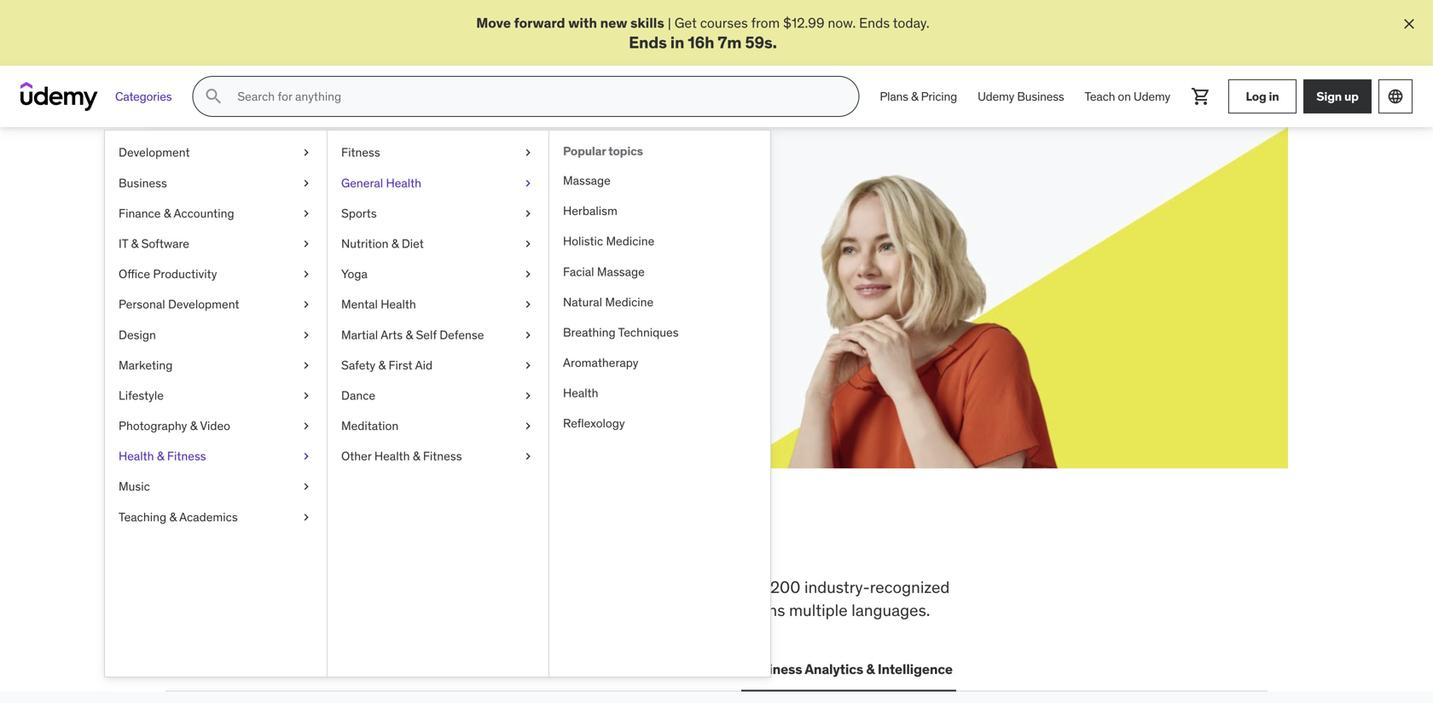 Task type: vqa. For each thing, say whether or not it's contained in the screenshot.
Martial Arts & Self Defense link
yes



Task type: describe. For each thing, give the bounding box(es) containing it.
all
[[166, 521, 216, 565]]

design link
[[105, 320, 327, 350]]

health link
[[550, 378, 771, 409]]

music
[[119, 479, 150, 494]]

& for diet
[[392, 236, 399, 251]]

lifestyle link
[[105, 381, 327, 411]]

yoga link
[[328, 259, 549, 289]]

development link
[[105, 138, 327, 168]]

teaching
[[119, 509, 167, 525]]

medicine for holistic medicine
[[606, 234, 655, 249]]

personal development link
[[105, 289, 327, 320]]

2 udemy from the left
[[1134, 89, 1171, 104]]

xsmall image for nutrition & diet
[[521, 236, 535, 252]]

safety & first aid link
[[328, 350, 549, 381]]

you
[[381, 521, 443, 565]]

it certifications button
[[303, 649, 411, 690]]

& left 'self'
[[406, 327, 413, 342]]

sports link
[[328, 198, 549, 229]]

xsmall image for photography & video
[[300, 418, 313, 435]]

health for mental health
[[381, 297, 416, 312]]

massage link
[[550, 166, 771, 196]]

medicine for natural medicine
[[605, 294, 654, 310]]

martial
[[341, 327, 378, 342]]

close image
[[1401, 15, 1419, 32]]

xsmall image for yoga
[[521, 266, 535, 283]]

nutrition & diet
[[341, 236, 424, 251]]

health & fitness
[[119, 449, 206, 464]]

finance
[[119, 206, 161, 221]]

certifications
[[321, 660, 408, 678]]

business for business analytics & intelligence
[[745, 660, 803, 678]]

business analytics & intelligence button
[[742, 649, 957, 690]]

aromatherapy
[[563, 355, 639, 370]]

catalog
[[295, 600, 349, 620]]

development for personal
[[168, 297, 239, 312]]

skills inside 'covering critical workplace skills to technical topics, including prep content for over 200 industry-recognized certifications, our catalog supports well-rounded professional development and spans multiple languages.'
[[365, 577, 402, 598]]

categories button
[[105, 76, 182, 117]]

xsmall image for office productivity
[[300, 266, 313, 283]]

the
[[222, 521, 276, 565]]

meditation link
[[328, 411, 549, 441]]

it for it certifications
[[306, 660, 318, 678]]

natural
[[563, 294, 603, 310]]

& down 'meditation' link
[[413, 449, 420, 464]]

for for your
[[447, 244, 464, 261]]

course
[[403, 244, 444, 261]]

herbalism link
[[550, 196, 771, 226]]

productivity
[[153, 266, 217, 282]]

xsmall image for personal development
[[300, 296, 313, 313]]

martial arts & self defense link
[[328, 320, 549, 350]]

xsmall image for design
[[300, 327, 313, 343]]

web
[[169, 660, 198, 678]]

health inside health link
[[563, 385, 599, 401]]

general health element
[[549, 131, 771, 677]]

teaching & academics link
[[105, 502, 327, 533]]

1 horizontal spatial your
[[354, 202, 415, 237]]

general health link
[[328, 168, 549, 198]]

science
[[552, 660, 603, 678]]

little
[[484, 244, 512, 261]]

health & fitness link
[[105, 441, 327, 472]]

natural medicine
[[563, 294, 654, 310]]

facial massage link
[[550, 257, 771, 287]]

pricing
[[921, 89, 958, 104]]

photography & video link
[[105, 411, 327, 441]]

skills
[[227, 202, 304, 237]]

to
[[405, 577, 420, 598]]

languages.
[[852, 600, 931, 620]]

200
[[771, 577, 801, 598]]

sports
[[341, 206, 377, 221]]

other health & fitness
[[341, 449, 462, 464]]

breathing
[[563, 325, 616, 340]]

holistic medicine
[[563, 234, 655, 249]]

one
[[577, 521, 638, 565]]

breathing techniques link
[[550, 317, 771, 348]]

massage inside "link"
[[597, 264, 645, 279]]

accounting
[[174, 206, 234, 221]]

well-
[[421, 600, 456, 620]]

2 as from the left
[[515, 244, 529, 261]]

0 vertical spatial development
[[119, 145, 190, 160]]

communication
[[623, 660, 724, 678]]

xsmall image for meditation
[[521, 418, 535, 435]]

xsmall image for it & software
[[300, 236, 313, 252]]

potential
[[306, 244, 360, 261]]

plans & pricing
[[880, 89, 958, 104]]

1 horizontal spatial fitness
[[341, 145, 380, 160]]

today. inside move forward with new skills | get courses from $12.99 now. ends today. ends in 16h 7m 59s .
[[893, 14, 930, 32]]

techniques
[[618, 325, 679, 340]]

forward
[[514, 14, 566, 32]]

1 horizontal spatial ends
[[860, 14, 890, 32]]

with inside move forward with new skills | get courses from $12.99 now. ends today. ends in 16h 7m 59s .
[[569, 14, 597, 32]]

$12.99
[[784, 14, 825, 32]]

intelligence
[[878, 660, 953, 678]]

self
[[416, 327, 437, 342]]

for for workplace
[[712, 577, 732, 598]]

xsmall image for sports
[[521, 205, 535, 222]]

facial massage
[[563, 264, 645, 279]]

xsmall image for martial arts & self defense
[[521, 327, 535, 343]]

development
[[613, 600, 708, 620]]

& inside button
[[867, 660, 875, 678]]

ends
[[305, 263, 334, 280]]

general health
[[341, 175, 422, 191]]

future
[[420, 202, 504, 237]]

0 horizontal spatial for
[[309, 202, 349, 237]]

place
[[645, 521, 734, 565]]

.
[[773, 32, 777, 52]]

get
[[675, 14, 697, 32]]

& for first
[[379, 357, 386, 373]]

xsmall image for lifestyle
[[300, 387, 313, 404]]

& for fitness
[[157, 449, 164, 464]]

skills for your future expand your potential with a course for as little as $12.99. sale ends today.
[[227, 202, 529, 280]]

|
[[668, 14, 672, 32]]

spans
[[743, 600, 786, 620]]

log
[[1247, 89, 1267, 104]]



Task type: locate. For each thing, give the bounding box(es) containing it.
sale
[[275, 263, 301, 280]]

xsmall image inside personal development link
[[300, 296, 313, 313]]

xsmall image inside design "link"
[[300, 327, 313, 343]]

xsmall image inside lifestyle link
[[300, 387, 313, 404]]

your up a
[[354, 202, 415, 237]]

it & software link
[[105, 229, 327, 259]]

medicine
[[606, 234, 655, 249], [605, 294, 654, 310]]

xsmall image for business
[[300, 175, 313, 192]]

& right plans on the right top
[[912, 89, 919, 104]]

medicine inside "link"
[[606, 234, 655, 249]]

defense
[[440, 327, 484, 342]]

academics
[[179, 509, 238, 525]]

workplace
[[287, 577, 361, 598]]

health up reflexology
[[563, 385, 599, 401]]

1 horizontal spatial for
[[447, 244, 464, 261]]

1 vertical spatial skills
[[283, 521, 375, 565]]

development inside button
[[201, 660, 286, 678]]

in down |
[[671, 32, 685, 52]]

& left diet
[[392, 236, 399, 251]]

Search for anything text field
[[234, 82, 838, 111]]

office
[[119, 266, 150, 282]]

0 vertical spatial it
[[119, 236, 128, 251]]

xsmall image for teaching & academics
[[300, 509, 313, 526]]

health up music at the bottom of page
[[119, 449, 154, 464]]

2 vertical spatial for
[[712, 577, 732, 598]]

0 horizontal spatial udemy
[[978, 89, 1015, 104]]

xsmall image inside the teaching & academics link
[[300, 509, 313, 526]]

& right "finance"
[[164, 206, 171, 221]]

fitness up general
[[341, 145, 380, 160]]

0 horizontal spatial your
[[276, 244, 302, 261]]

all the skills you need in one place
[[166, 521, 734, 565]]

business up "finance"
[[119, 175, 167, 191]]

0 vertical spatial your
[[354, 202, 415, 237]]

medicine up facial massage
[[606, 234, 655, 249]]

it & software
[[119, 236, 189, 251]]

expand
[[227, 244, 273, 261]]

fitness down 'meditation' link
[[423, 449, 462, 464]]

skills
[[631, 14, 665, 32], [283, 521, 375, 565], [365, 577, 402, 598]]

1 horizontal spatial as
[[515, 244, 529, 261]]

xsmall image inside general health link
[[521, 175, 535, 192]]

1 horizontal spatial today.
[[893, 14, 930, 32]]

in
[[671, 32, 685, 52], [1270, 89, 1280, 104], [537, 521, 571, 565]]

now.
[[828, 14, 856, 32]]

0 vertical spatial today.
[[893, 14, 930, 32]]

0 vertical spatial massage
[[563, 173, 611, 188]]

photography & video
[[119, 418, 230, 434]]

0 vertical spatial for
[[309, 202, 349, 237]]

0 vertical spatial skills
[[631, 14, 665, 32]]

business inside button
[[745, 660, 803, 678]]

development down office productivity link
[[168, 297, 239, 312]]

as left little
[[467, 244, 481, 261]]

xsmall image inside sports link
[[521, 205, 535, 222]]

as right little
[[515, 244, 529, 261]]

xsmall image for general health
[[521, 175, 535, 192]]

data science
[[519, 660, 603, 678]]

sign up
[[1317, 89, 1359, 104]]

log in link
[[1229, 80, 1297, 114]]

& for software
[[131, 236, 138, 251]]

meditation
[[341, 418, 399, 434]]

0 vertical spatial with
[[569, 14, 597, 32]]

udemy right on
[[1134, 89, 1171, 104]]

rounded
[[456, 600, 517, 620]]

0 horizontal spatial with
[[363, 244, 389, 261]]

skills up workplace
[[283, 521, 375, 565]]

xsmall image inside marketing link
[[300, 357, 313, 374]]

teach on udemy
[[1085, 89, 1171, 104]]

massage down the holistic medicine
[[597, 264, 645, 279]]

xsmall image for mental health
[[521, 296, 535, 313]]

xsmall image inside yoga link
[[521, 266, 535, 283]]

in inside move forward with new skills | get courses from $12.99 now. ends today. ends in 16h 7m 59s .
[[671, 32, 685, 52]]

marketing link
[[105, 350, 327, 381]]

health inside general health link
[[386, 175, 422, 191]]

for up potential
[[309, 202, 349, 237]]

our
[[268, 600, 291, 620]]

xsmall image for dance
[[521, 387, 535, 404]]

1 vertical spatial in
[[1270, 89, 1280, 104]]

health right general
[[386, 175, 422, 191]]

in right log
[[1270, 89, 1280, 104]]

udemy business
[[978, 89, 1065, 104]]

2 horizontal spatial in
[[1270, 89, 1280, 104]]

0 vertical spatial business
[[1018, 89, 1065, 104]]

& down photography
[[157, 449, 164, 464]]

first
[[389, 357, 413, 373]]

video
[[200, 418, 230, 434]]

2 vertical spatial business
[[745, 660, 803, 678]]

skills left |
[[631, 14, 665, 32]]

0 horizontal spatial as
[[467, 244, 481, 261]]

data
[[519, 660, 549, 678]]

xsmall image
[[300, 144, 313, 161], [300, 175, 313, 192], [300, 205, 313, 222], [521, 205, 535, 222], [300, 266, 313, 283], [521, 266, 535, 283], [300, 327, 313, 343], [521, 327, 535, 343], [521, 357, 535, 374], [300, 387, 313, 404], [521, 418, 535, 435], [300, 509, 313, 526]]

0 vertical spatial medicine
[[606, 234, 655, 249]]

& inside "link"
[[164, 206, 171, 221]]

breathing techniques
[[563, 325, 679, 340]]

plans
[[880, 89, 909, 104]]

& left video at left
[[190, 418, 197, 434]]

1 as from the left
[[467, 244, 481, 261]]

0 horizontal spatial fitness
[[167, 449, 206, 464]]

0 horizontal spatial in
[[537, 521, 571, 565]]

1 horizontal spatial it
[[306, 660, 318, 678]]

xsmall image inside martial arts & self defense link
[[521, 327, 535, 343]]

health right other
[[375, 449, 410, 464]]

martial arts & self defense
[[341, 327, 484, 342]]

submit search image
[[203, 86, 224, 107]]

1 vertical spatial business
[[119, 175, 167, 191]]

with inside skills for your future expand your potential with a course for as little as $12.99. sale ends today.
[[363, 244, 389, 261]]

it inside button
[[306, 660, 318, 678]]

udemy right pricing
[[978, 89, 1015, 104]]

1 vertical spatial massage
[[597, 264, 645, 279]]

& for pricing
[[912, 89, 919, 104]]

massage down popular
[[563, 173, 611, 188]]

& for academics
[[169, 509, 177, 525]]

fitness
[[341, 145, 380, 160], [167, 449, 206, 464], [423, 449, 462, 464]]

communication button
[[620, 649, 728, 690]]

xsmall image inside 'meditation' link
[[521, 418, 535, 435]]

critical
[[234, 577, 283, 598]]

xsmall image inside office productivity link
[[300, 266, 313, 283]]

1 horizontal spatial business
[[745, 660, 803, 678]]

it certifications
[[306, 660, 408, 678]]

1 horizontal spatial udemy
[[1134, 89, 1171, 104]]

today. right now.
[[893, 14, 930, 32]]

mental
[[341, 297, 378, 312]]

analytics
[[805, 660, 864, 678]]

it left certifications
[[306, 660, 318, 678]]

xsmall image for finance & accounting
[[300, 205, 313, 222]]

xsmall image inside it & software link
[[300, 236, 313, 252]]

dance link
[[328, 381, 549, 411]]

today. inside skills for your future expand your potential with a course for as little as $12.99. sale ends today.
[[337, 263, 374, 280]]

choose a language image
[[1388, 88, 1405, 105]]

xsmall image for safety & first aid
[[521, 357, 535, 374]]

development right web
[[201, 660, 286, 678]]

2 vertical spatial skills
[[365, 577, 402, 598]]

including
[[545, 577, 611, 598]]

health inside other health & fitness link
[[375, 449, 410, 464]]

with left a
[[363, 244, 389, 261]]

yoga
[[341, 266, 368, 282]]

mental health
[[341, 297, 416, 312]]

plans & pricing link
[[870, 76, 968, 117]]

photography
[[119, 418, 187, 434]]

1 vertical spatial today.
[[337, 263, 374, 280]]

move forward with new skills | get courses from $12.99 now. ends today. ends in 16h 7m 59s .
[[477, 14, 930, 52]]

xsmall image inside business link
[[300, 175, 313, 192]]

health inside mental health link
[[381, 297, 416, 312]]

recognized
[[870, 577, 950, 598]]

business left teach
[[1018, 89, 1065, 104]]

popular
[[563, 144, 606, 159]]

2 vertical spatial development
[[201, 660, 286, 678]]

0 horizontal spatial business
[[119, 175, 167, 191]]

xsmall image inside music link
[[300, 479, 313, 495]]

business down spans
[[745, 660, 803, 678]]

development down categories dropdown button
[[119, 145, 190, 160]]

multiple
[[790, 600, 848, 620]]

xsmall image inside nutrition & diet link
[[521, 236, 535, 252]]

from
[[752, 14, 780, 32]]

xsmall image inside finance & accounting "link"
[[300, 205, 313, 222]]

& up office
[[131, 236, 138, 251]]

1 udemy from the left
[[978, 89, 1015, 104]]

covering
[[166, 577, 230, 598]]

&
[[912, 89, 919, 104], [164, 206, 171, 221], [131, 236, 138, 251], [392, 236, 399, 251], [406, 327, 413, 342], [379, 357, 386, 373], [190, 418, 197, 434], [157, 449, 164, 464], [413, 449, 420, 464], [169, 509, 177, 525], [867, 660, 875, 678]]

business analytics & intelligence
[[745, 660, 953, 678]]

fitness down photography & video
[[167, 449, 206, 464]]

dance
[[341, 388, 376, 403]]

1 vertical spatial development
[[168, 297, 239, 312]]

xsmall image inside fitness link
[[521, 144, 535, 161]]

xsmall image inside development link
[[300, 144, 313, 161]]

medicine up breathing techniques
[[605, 294, 654, 310]]

& left first
[[379, 357, 386, 373]]

move
[[477, 14, 511, 32]]

holistic
[[563, 234, 603, 249]]

xsmall image for music
[[300, 479, 313, 495]]

in inside 'link'
[[1270, 89, 1280, 104]]

for right course
[[447, 244, 464, 261]]

covering critical workplace skills to technical topics, including prep content for over 200 industry-recognized certifications, our catalog supports well-rounded professional development and spans multiple languages.
[[166, 577, 950, 620]]

xsmall image inside dance link
[[521, 387, 535, 404]]

health inside health & fitness link
[[119, 449, 154, 464]]

xsmall image for marketing
[[300, 357, 313, 374]]

shopping cart with 0 items image
[[1192, 86, 1212, 107]]

development for web
[[201, 660, 286, 678]]

web development button
[[166, 649, 289, 690]]

popular topics
[[563, 144, 643, 159]]

ends
[[860, 14, 890, 32], [629, 32, 667, 52]]

xsmall image inside health & fitness link
[[300, 448, 313, 465]]

in up the including
[[537, 521, 571, 565]]

& right teaching in the left bottom of the page
[[169, 509, 177, 525]]

health for general health
[[386, 175, 422, 191]]

as
[[467, 244, 481, 261], [515, 244, 529, 261]]

& for video
[[190, 418, 197, 434]]

1 horizontal spatial in
[[671, 32, 685, 52]]

xsmall image inside mental health link
[[521, 296, 535, 313]]

2 horizontal spatial fitness
[[423, 449, 462, 464]]

2 horizontal spatial business
[[1018, 89, 1065, 104]]

health up arts
[[381, 297, 416, 312]]

0 horizontal spatial it
[[119, 236, 128, 251]]

today. down nutrition
[[337, 263, 374, 280]]

1 vertical spatial your
[[276, 244, 302, 261]]

xsmall image
[[521, 144, 535, 161], [521, 175, 535, 192], [300, 236, 313, 252], [521, 236, 535, 252], [300, 296, 313, 313], [521, 296, 535, 313], [300, 357, 313, 374], [521, 387, 535, 404], [300, 418, 313, 435], [300, 448, 313, 465], [521, 448, 535, 465], [300, 479, 313, 495]]

it for it & software
[[119, 236, 128, 251]]

xsmall image for health & fitness
[[300, 448, 313, 465]]

2 vertical spatial in
[[537, 521, 571, 565]]

facial
[[563, 264, 595, 279]]

udemy image
[[20, 82, 98, 111]]

with
[[569, 14, 597, 32], [363, 244, 389, 261]]

xsmall image inside safety & first aid link
[[521, 357, 535, 374]]

0 vertical spatial in
[[671, 32, 685, 52]]

xsmall image for fitness
[[521, 144, 535, 161]]

for inside 'covering critical workplace skills to technical topics, including prep content for over 200 industry-recognized certifications, our catalog supports well-rounded professional development and spans multiple languages.'
[[712, 577, 732, 598]]

$12.99.
[[227, 263, 271, 280]]

1 vertical spatial it
[[306, 660, 318, 678]]

xsmall image inside other health & fitness link
[[521, 448, 535, 465]]

1 vertical spatial with
[[363, 244, 389, 261]]

skills up supports
[[365, 577, 402, 598]]

xsmall image for development
[[300, 144, 313, 161]]

skills inside move forward with new skills | get courses from $12.99 now. ends today. ends in 16h 7m 59s .
[[631, 14, 665, 32]]

it up office
[[119, 236, 128, 251]]

business for business
[[119, 175, 167, 191]]

& right analytics on the bottom of page
[[867, 660, 875, 678]]

over
[[736, 577, 767, 598]]

0 horizontal spatial today.
[[337, 263, 374, 280]]

categories
[[115, 89, 172, 104]]

finance & accounting
[[119, 206, 234, 221]]

2 horizontal spatial for
[[712, 577, 732, 598]]

holistic medicine link
[[550, 226, 771, 257]]

industry-
[[805, 577, 870, 598]]

leadership
[[428, 660, 499, 678]]

finance & accounting link
[[105, 198, 327, 229]]

0 horizontal spatial ends
[[629, 32, 667, 52]]

xsmall image inside photography & video link
[[300, 418, 313, 435]]

courses
[[700, 14, 748, 32]]

diet
[[402, 236, 424, 251]]

for
[[309, 202, 349, 237], [447, 244, 464, 261], [712, 577, 732, 598]]

1 horizontal spatial with
[[569, 14, 597, 32]]

sign
[[1317, 89, 1343, 104]]

your up sale
[[276, 244, 302, 261]]

1 vertical spatial for
[[447, 244, 464, 261]]

business link
[[105, 168, 327, 198]]

marketing
[[119, 357, 173, 373]]

with left new
[[569, 14, 597, 32]]

for up the and
[[712, 577, 732, 598]]

lifestyle
[[119, 388, 164, 403]]

supports
[[353, 600, 417, 620]]

health for other health & fitness
[[375, 449, 410, 464]]

data science button
[[516, 649, 606, 690]]

udemy business link
[[968, 76, 1075, 117]]

& for accounting
[[164, 206, 171, 221]]

xsmall image for other health & fitness
[[521, 448, 535, 465]]

1 vertical spatial medicine
[[605, 294, 654, 310]]



